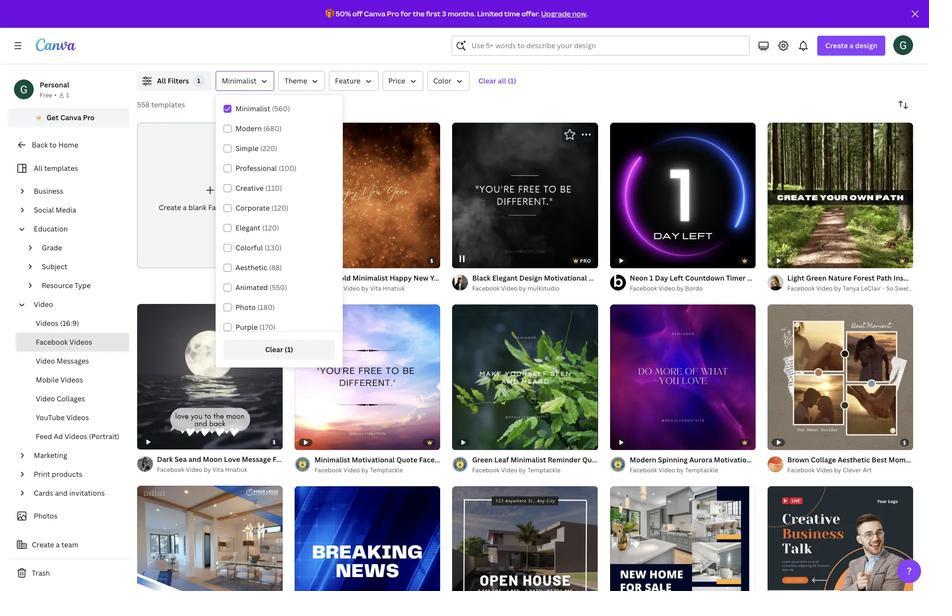 Task type: vqa. For each thing, say whether or not it's contained in the screenshot.
the topmost "ON"
no



Task type: describe. For each thing, give the bounding box(es) containing it.
quote inside modern spinning aurora motivational reminder quote facebook video facebook video by temptackle
[[793, 455, 814, 465]]

gold
[[335, 273, 351, 283]]

purple (170)
[[235, 322, 276, 332]]

video inside 'element'
[[242, 202, 261, 212]]

(1) inside clear (1) button
[[285, 345, 293, 354]]

free •
[[40, 91, 57, 99]]

marketing link
[[30, 446, 123, 465]]

color
[[433, 76, 452, 85]]

corporate
[[235, 203, 270, 213]]

create for create a blank facebook video
[[159, 202, 181, 212]]

558
[[137, 100, 150, 109]]

facebook video templates image
[[701, 0, 913, 59]]

clear for clear (1)
[[265, 345, 283, 354]]

(680)
[[263, 124, 282, 133]]

creative (110)
[[235, 183, 282, 193]]

all for all templates
[[34, 163, 42, 173]]

green leaf minimalist reminder quotes facebook video link
[[472, 455, 662, 466]]

light green nature forest path inspiration link
[[787, 273, 929, 284]]

best
[[872, 455, 887, 465]]

videos for facebook videos
[[69, 337, 92, 347]]

by inside "light green nature forest path inspiration facebook video by tanya leclair - so swell studio"
[[834, 284, 841, 293]]

neon
[[630, 273, 648, 283]]

(16:9)
[[60, 318, 79, 328]]

theme button
[[278, 71, 325, 91]]

$ for year
[[430, 257, 434, 264]]

create a blank facebook video link
[[137, 123, 283, 268]]

minimalist motivational quote facebook video facebook video by temptackle
[[315, 455, 473, 475]]

.
[[586, 9, 588, 18]]

(220)
[[260, 144, 277, 153]]

facebook inside create a blank facebook video 'element'
[[208, 202, 240, 212]]

education
[[34, 224, 68, 234]]

nature
[[828, 273, 852, 283]]

by inside minimalist motivational quote facebook video facebook video by temptackle
[[361, 466, 369, 475]]

now
[[572, 9, 586, 18]]

hnatiuk for happy
[[383, 284, 405, 293]]

professional (100)
[[235, 163, 297, 173]]

video messages
[[36, 356, 89, 366]]

invitations
[[69, 488, 105, 498]]

photo (180)
[[235, 303, 275, 312]]

temptackle inside minimalist motivational quote facebook video facebook video by temptackle
[[370, 466, 403, 475]]

Sort by button
[[893, 95, 913, 115]]

modern for modern (680)
[[235, 124, 262, 133]]

art
[[863, 466, 872, 475]]

greg robinson image
[[893, 35, 913, 55]]

(130)
[[265, 243, 282, 252]]

day
[[655, 273, 668, 283]]

animated (550)
[[235, 283, 287, 292]]

facebook inside brown collage aesthetic best moment fac facebook video by clever art
[[787, 466, 815, 475]]

1 inside 'neon 1 day left countdown timer facebook video facebook video by bordo'
[[650, 273, 653, 283]]

video inside brown collage aesthetic best moment fac facebook video by clever art
[[816, 466, 833, 475]]

home
[[58, 140, 78, 150]]

inspiration
[[893, 273, 929, 283]]

light
[[787, 273, 804, 283]]

cards
[[34, 488, 53, 498]]

clear all (1)
[[478, 76, 516, 85]]

moon
[[203, 455, 222, 464]]

off
[[352, 9, 363, 18]]

black elegant design motivational quote facebook video facebook video by mulkstudio
[[472, 273, 665, 293]]

professional
[[235, 163, 277, 173]]

(110)
[[265, 183, 282, 193]]

upgrade
[[541, 9, 571, 18]]

aurora
[[689, 455, 712, 465]]

black elegant design motivational quote facebook video link
[[472, 273, 665, 284]]

Search search field
[[472, 36, 743, 55]]

minimalist for minimalist
[[222, 76, 257, 85]]

offer.
[[521, 9, 540, 18]]

create a blank facebook video element
[[137, 123, 283, 268]]

quote inside black elegant design motivational quote facebook video facebook video by mulkstudio
[[589, 273, 610, 283]]

aesthetic inside brown collage aesthetic best moment fac facebook video by clever art
[[838, 455, 870, 465]]

vita for moon
[[212, 466, 224, 474]]

modern (680)
[[235, 124, 282, 133]]

0 vertical spatial pro
[[387, 9, 399, 18]]

1 vertical spatial and
[[55, 488, 68, 498]]

all for all filters
[[157, 76, 166, 85]]

facebook inside "light green nature forest path inspiration facebook video by tanya leclair - so swell studio"
[[787, 284, 815, 293]]

first
[[426, 9, 441, 18]]

months.
[[448, 9, 476, 18]]

tanya
[[843, 284, 859, 293]]

get canva pro
[[47, 113, 95, 122]]

blank
[[188, 202, 207, 212]]

photos link
[[14, 507, 123, 526]]

videos inside 'link'
[[36, 318, 58, 328]]

neon 1 day left countdown timer facebook video facebook video by bordo
[[630, 273, 801, 293]]

reminder inside green leaf minimalist reminder quotes facebook video facebook video by temptackle
[[548, 455, 581, 465]]

clear for clear all (1)
[[478, 76, 496, 85]]

create a blank facebook video
[[159, 202, 261, 212]]

the
[[413, 9, 425, 18]]

0 vertical spatial canva
[[364, 9, 386, 18]]

(120) for elegant (120)
[[262, 223, 279, 233]]

facebook video by temptackle link for aurora
[[630, 466, 756, 476]]

templates for all templates
[[44, 163, 78, 173]]

light green nature forest path inspiration facebook video by tanya leclair - so swell studio
[[787, 273, 929, 293]]

spinning
[[658, 455, 688, 465]]

videos for mobile videos
[[60, 375, 83, 385]]

subject button
[[38, 257, 123, 276]]

black for black elegant design motivational quote facebook video
[[472, 273, 491, 283]]

for
[[401, 9, 411, 18]]

mobile
[[36, 375, 59, 385]]

upgrade now button
[[541, 9, 586, 18]]

modern for modern spinning aurora motivational reminder quote facebook video facebook video by temptackle
[[630, 455, 656, 465]]

1 inside 'element'
[[197, 77, 201, 85]]

canva inside button
[[60, 113, 81, 122]]

ad
[[54, 432, 63, 441]]

$ for message
[[273, 439, 276, 446]]

mulkstudio
[[528, 284, 560, 293]]

all
[[498, 76, 506, 85]]

black gold minimalist happy new year facebook video facebook video by vita hnatiuk
[[315, 273, 500, 293]]

(180)
[[257, 303, 275, 312]]

1 filter options selected element
[[193, 75, 205, 87]]

reminder inside modern spinning aurora motivational reminder quote facebook video facebook video by temptackle
[[759, 455, 791, 465]]

green inside green leaf minimalist reminder quotes facebook video facebook video by temptackle
[[472, 455, 493, 465]]

videos right ad
[[65, 432, 87, 441]]

video messages link
[[16, 352, 129, 371]]

and inside dark sea and moon love message facebook video facebook video by vita hnatiuk
[[188, 455, 201, 464]]

photos
[[34, 511, 57, 521]]

marketing
[[34, 451, 67, 460]]

•
[[54, 91, 57, 99]]

moment
[[889, 455, 917, 465]]

youtube videos link
[[16, 408, 129, 427]]

hnatiuk for moon
[[225, 466, 247, 474]]

create a design
[[825, 41, 877, 50]]

facebook video by bordo link
[[630, 284, 756, 294]]

design
[[519, 273, 542, 283]]

videos (16:9) link
[[16, 314, 129, 333]]

bordo
[[685, 284, 703, 293]]

(170)
[[259, 322, 276, 332]]

back
[[32, 140, 48, 150]]



Task type: locate. For each thing, give the bounding box(es) containing it.
aesthetic (88)
[[235, 263, 282, 272]]

1 horizontal spatial reminder
[[759, 455, 791, 465]]

reminder left quotes
[[548, 455, 581, 465]]

back to home
[[32, 140, 78, 150]]

create inside dropdown button
[[825, 41, 848, 50]]

1 vertical spatial a
[[183, 202, 187, 212]]

0 horizontal spatial green
[[472, 455, 493, 465]]

0 horizontal spatial all
[[34, 163, 42, 173]]

templates down all filters
[[151, 100, 185, 109]]

by down green leaf minimalist reminder quotes facebook video link
[[519, 466, 526, 475]]

hnatiuk inside dark sea and moon love message facebook video facebook video by vita hnatiuk
[[225, 466, 247, 474]]

pro
[[580, 257, 591, 264]]

1 horizontal spatial canva
[[364, 9, 386, 18]]

$ for fac
[[903, 439, 906, 446]]

all filters
[[157, 76, 189, 85]]

get canva pro button
[[8, 108, 129, 127]]

motivational for black
[[544, 273, 587, 283]]

dark
[[157, 455, 173, 464]]

forest
[[853, 273, 875, 283]]

(100)
[[279, 163, 297, 173]]

by down black gold minimalist happy new year facebook video link on the top of page
[[361, 284, 369, 293]]

green right light
[[806, 273, 827, 283]]

collage
[[811, 455, 836, 465]]

0 vertical spatial templates
[[151, 100, 185, 109]]

minimalist inside black gold minimalist happy new year facebook video facebook video by vita hnatiuk
[[352, 273, 388, 283]]

vita inside dark sea and moon love message facebook video facebook video by vita hnatiuk
[[212, 466, 224, 474]]

0 horizontal spatial motivational
[[352, 455, 395, 465]]

media
[[56, 205, 76, 215]]

reminder left collage
[[759, 455, 791, 465]]

pro inside button
[[83, 113, 95, 122]]

clear left all
[[478, 76, 496, 85]]

filters
[[168, 76, 189, 85]]

(portrait)
[[89, 432, 119, 441]]

temptackle down minimalist motivational quote facebook video link
[[370, 466, 403, 475]]

photo
[[235, 303, 256, 312]]

1 horizontal spatial elegant
[[492, 273, 518, 283]]

0 horizontal spatial facebook video by vita hnatiuk link
[[157, 465, 283, 475]]

and right sea
[[188, 455, 201, 464]]

facebook video by temptackle link for quote
[[315, 466, 440, 476]]

1 vertical spatial canva
[[60, 113, 81, 122]]

by down nature on the right of page
[[834, 284, 841, 293]]

-
[[882, 284, 885, 293]]

black inside black elegant design motivational quote facebook video facebook video by mulkstudio
[[472, 273, 491, 283]]

0 vertical spatial facebook video by vita hnatiuk link
[[315, 284, 440, 294]]

$ up year
[[430, 257, 434, 264]]

a for design
[[850, 41, 853, 50]]

motivational for modern
[[714, 455, 757, 465]]

1 left day
[[650, 273, 653, 283]]

temptackle inside green leaf minimalist reminder quotes facebook video facebook video by temptackle
[[528, 466, 561, 475]]

1 horizontal spatial templates
[[151, 100, 185, 109]]

0 vertical spatial aesthetic
[[235, 263, 267, 272]]

2 horizontal spatial $
[[903, 439, 906, 446]]

a
[[850, 41, 853, 50], [183, 202, 187, 212], [56, 540, 60, 549]]

aesthetic up animated
[[235, 263, 267, 272]]

by inside dark sea and moon love message facebook video facebook video by vita hnatiuk
[[204, 466, 211, 474]]

1 horizontal spatial pro
[[387, 9, 399, 18]]

design
[[855, 41, 877, 50]]

by inside black gold minimalist happy new year facebook video facebook video by vita hnatiuk
[[361, 284, 369, 293]]

2 horizontal spatial temptackle
[[685, 466, 718, 475]]

temptackle inside modern spinning aurora motivational reminder quote facebook video facebook video by temptackle
[[685, 466, 718, 475]]

0 horizontal spatial pro
[[83, 113, 95, 122]]

hnatiuk down love
[[225, 466, 247, 474]]

0 horizontal spatial create
[[32, 540, 54, 549]]

facebook video by vita hnatiuk link for moon
[[157, 465, 283, 475]]

2 horizontal spatial a
[[850, 41, 853, 50]]

a left 'design'
[[850, 41, 853, 50]]

1 vertical spatial create
[[159, 202, 181, 212]]

1 horizontal spatial aesthetic
[[838, 455, 870, 465]]

animated
[[235, 283, 268, 292]]

create left the blank on the left top of the page
[[159, 202, 181, 212]]

black inside black gold minimalist happy new year facebook video facebook video by vita hnatiuk
[[315, 273, 333, 283]]

1 facebook video by temptackle link from the left
[[315, 466, 440, 476]]

color button
[[427, 71, 469, 91]]

0 vertical spatial modern
[[235, 124, 262, 133]]

pro up back to home link
[[83, 113, 95, 122]]

social media link
[[30, 201, 123, 220]]

minimalist motivational quote facebook video link
[[315, 455, 473, 466]]

clear all (1) button
[[473, 71, 521, 91]]

0 vertical spatial a
[[850, 41, 853, 50]]

(120) down (110)
[[271, 203, 288, 213]]

and right cards at the bottom left
[[55, 488, 68, 498]]

2 horizontal spatial motivational
[[714, 455, 757, 465]]

all down back
[[34, 163, 42, 173]]

vita down black gold minimalist happy new year facebook video link on the top of page
[[370, 284, 381, 293]]

1 horizontal spatial create
[[159, 202, 181, 212]]

None search field
[[452, 36, 750, 56]]

message
[[242, 455, 271, 464]]

create a team button
[[8, 535, 129, 555]]

minimalist inside green leaf minimalist reminder quotes facebook video facebook video by temptackle
[[511, 455, 546, 465]]

3 facebook video by temptackle link from the left
[[630, 466, 756, 476]]

0 vertical spatial (120)
[[271, 203, 288, 213]]

quote inside minimalist motivational quote facebook video facebook video by temptackle
[[396, 455, 417, 465]]

2 horizontal spatial quote
[[793, 455, 814, 465]]

trash link
[[8, 563, 129, 583]]

mobile videos
[[36, 375, 83, 385]]

feed
[[36, 432, 52, 441]]

0 horizontal spatial $
[[273, 439, 276, 446]]

a for blank
[[183, 202, 187, 212]]

templates down back to home
[[44, 163, 78, 173]]

facebook video by vita hnatiuk link for happy
[[315, 284, 440, 294]]

a for team
[[56, 540, 60, 549]]

0 horizontal spatial facebook video by temptackle link
[[315, 466, 440, 476]]

(1)
[[508, 76, 516, 85], [285, 345, 293, 354]]

feed ad videos (portrait) link
[[16, 427, 129, 446]]

0 horizontal spatial reminder
[[548, 455, 581, 465]]

black right year
[[472, 273, 491, 283]]

clear (1) button
[[224, 340, 335, 360]]

facebook video by temptackle link
[[315, 466, 440, 476], [472, 466, 598, 476], [630, 466, 756, 476]]

time
[[504, 9, 520, 18]]

videos for youtube videos
[[66, 413, 89, 422]]

hnatiuk inside black gold minimalist happy new year facebook video facebook video by vita hnatiuk
[[383, 284, 405, 293]]

1 horizontal spatial motivational
[[544, 273, 587, 283]]

1 vertical spatial pro
[[83, 113, 95, 122]]

1 vertical spatial green
[[472, 455, 493, 465]]

0 horizontal spatial 1
[[66, 91, 69, 99]]

elegant up the colorful
[[235, 223, 260, 233]]

colorful (130)
[[235, 243, 282, 252]]

2 facebook video by temptackle link from the left
[[472, 466, 598, 476]]

green inside "light green nature forest path inspiration facebook video by tanya leclair - so swell studio"
[[806, 273, 827, 283]]

happy
[[390, 273, 412, 283]]

0 horizontal spatial quote
[[396, 455, 417, 465]]

1 reminder from the left
[[548, 455, 581, 465]]

black
[[315, 273, 333, 283], [472, 273, 491, 283]]

create inside button
[[32, 540, 54, 549]]

1 horizontal spatial all
[[157, 76, 166, 85]]

motivational inside minimalist motivational quote facebook video facebook video by temptackle
[[352, 455, 395, 465]]

create left 'design'
[[825, 41, 848, 50]]

1 vertical spatial hnatiuk
[[225, 466, 247, 474]]

558 templates
[[137, 100, 185, 109]]

price
[[388, 76, 405, 85]]

all templates link
[[14, 159, 123, 178]]

cards and invitations
[[34, 488, 105, 498]]

modern up the simple
[[235, 124, 262, 133]]

brown collage aesthetic best moment fac link
[[787, 455, 929, 466]]

2 vertical spatial a
[[56, 540, 60, 549]]

1 black from the left
[[315, 273, 333, 283]]

videos up feed ad videos (portrait)
[[66, 413, 89, 422]]

by inside black elegant design motivational quote facebook video facebook video by mulkstudio
[[519, 284, 526, 293]]

all left filters
[[157, 76, 166, 85]]

0 vertical spatial 1
[[197, 77, 201, 85]]

templates
[[151, 100, 185, 109], [44, 163, 78, 173]]

aesthetic up clever
[[838, 455, 870, 465]]

🎁 50% off canva pro for the first 3 months. limited time offer. upgrade now .
[[325, 9, 588, 18]]

create for create a team
[[32, 540, 54, 549]]

year
[[430, 273, 445, 283]]

products
[[52, 469, 82, 479]]

all
[[157, 76, 166, 85], [34, 163, 42, 173]]

0 vertical spatial all
[[157, 76, 166, 85]]

0 horizontal spatial (1)
[[285, 345, 293, 354]]

1 horizontal spatial green
[[806, 273, 827, 283]]

elegant (120)
[[235, 223, 279, 233]]

canva right get at the top left of page
[[60, 113, 81, 122]]

minimalist inside button
[[222, 76, 257, 85]]

0 vertical spatial create
[[825, 41, 848, 50]]

1 horizontal spatial a
[[183, 202, 187, 212]]

personal
[[40, 80, 69, 89]]

0 horizontal spatial modern
[[235, 124, 262, 133]]

temptackle down aurora
[[685, 466, 718, 475]]

clear down (170)
[[265, 345, 283, 354]]

a inside create a design dropdown button
[[850, 41, 853, 50]]

0 horizontal spatial clear
[[265, 345, 283, 354]]

video inside "light green nature forest path inspiration facebook video by tanya leclair - so swell studio"
[[816, 284, 833, 293]]

1 vertical spatial (1)
[[285, 345, 293, 354]]

videos left (16:9)
[[36, 318, 58, 328]]

1 horizontal spatial quote
[[589, 273, 610, 283]]

1 vertical spatial modern
[[630, 455, 656, 465]]

by inside brown collage aesthetic best moment fac facebook video by clever art
[[834, 466, 841, 475]]

elegant inside black elegant design motivational quote facebook video facebook video by mulkstudio
[[492, 273, 518, 283]]

1 vertical spatial facebook video by vita hnatiuk link
[[157, 465, 283, 475]]

modern left spinning
[[630, 455, 656, 465]]

quote
[[589, 273, 610, 283], [396, 455, 417, 465], [793, 455, 814, 465]]

create for create a design
[[825, 41, 848, 50]]

left
[[670, 273, 683, 283]]

by inside 'neon 1 day left countdown timer facebook video facebook video by bordo'
[[677, 284, 684, 293]]

elegant
[[235, 223, 260, 233], [492, 273, 518, 283]]

hnatiuk down happy
[[383, 284, 405, 293]]

create inside 'element'
[[159, 202, 181, 212]]

1 horizontal spatial vita
[[370, 284, 381, 293]]

0 horizontal spatial canva
[[60, 113, 81, 122]]

(1) inside clear all (1) button
[[508, 76, 516, 85]]

videos down videos (16:9) 'link'
[[69, 337, 92, 347]]

1 vertical spatial aesthetic
[[838, 455, 870, 465]]

1 horizontal spatial (1)
[[508, 76, 516, 85]]

facebook video by vita hnatiuk link down happy
[[315, 284, 440, 294]]

(120) up (130)
[[262, 223, 279, 233]]

1 horizontal spatial clear
[[478, 76, 496, 85]]

vita for happy
[[370, 284, 381, 293]]

a left team
[[56, 540, 60, 549]]

videos down video messages link
[[60, 375, 83, 385]]

by down spinning
[[677, 466, 684, 475]]

1 horizontal spatial black
[[472, 273, 491, 283]]

0 horizontal spatial templates
[[44, 163, 78, 173]]

1 vertical spatial all
[[34, 163, 42, 173]]

0 horizontal spatial black
[[315, 273, 333, 283]]

create a team
[[32, 540, 78, 549]]

modern spinning aurora motivational reminder quote facebook video link
[[630, 455, 869, 466]]

mobile videos link
[[16, 371, 129, 389]]

0 vertical spatial and
[[188, 455, 201, 464]]

0 horizontal spatial aesthetic
[[235, 263, 267, 272]]

0 vertical spatial (1)
[[508, 76, 516, 85]]

1 horizontal spatial facebook video by temptackle link
[[472, 466, 598, 476]]

by down minimalist motivational quote facebook video link
[[361, 466, 369, 475]]

vita inside black gold minimalist happy new year facebook video facebook video by vita hnatiuk
[[370, 284, 381, 293]]

minimalist for minimalist (560)
[[235, 104, 270, 113]]

facebook video by vita hnatiuk link down moon
[[157, 465, 283, 475]]

black for black gold minimalist happy new year facebook video
[[315, 273, 333, 283]]

(120) for corporate (120)
[[271, 203, 288, 213]]

a left the blank on the left top of the page
[[183, 202, 187, 212]]

1 vertical spatial (120)
[[262, 223, 279, 233]]

pro
[[387, 9, 399, 18], [83, 113, 95, 122]]

by down moon
[[204, 466, 211, 474]]

2 reminder from the left
[[759, 455, 791, 465]]

modern inside modern spinning aurora motivational reminder quote facebook video facebook video by temptackle
[[630, 455, 656, 465]]

0 vertical spatial green
[[806, 273, 827, 283]]

1 vertical spatial clear
[[265, 345, 283, 354]]

purple
[[235, 322, 258, 332]]

vita down moon
[[212, 466, 224, 474]]

templates for 558 templates
[[151, 100, 185, 109]]

2 vertical spatial create
[[32, 540, 54, 549]]

motivational inside modern spinning aurora motivational reminder quote facebook video facebook video by temptackle
[[714, 455, 757, 465]]

subject
[[42, 262, 67, 271]]

1 right •
[[66, 91, 69, 99]]

creative
[[235, 183, 264, 193]]

facebook videos
[[36, 337, 92, 347]]

brown
[[787, 455, 809, 465]]

green left the leaf
[[472, 455, 493, 465]]

3 temptackle from the left
[[685, 466, 718, 475]]

elegant left design
[[492, 273, 518, 283]]

1 right filters
[[197, 77, 201, 85]]

0 vertical spatial vita
[[370, 284, 381, 293]]

by inside green leaf minimalist reminder quotes facebook video facebook video by temptackle
[[519, 466, 526, 475]]

reminder
[[548, 455, 581, 465], [759, 455, 791, 465]]

black left the gold
[[315, 273, 333, 283]]

1 horizontal spatial 1
[[197, 77, 201, 85]]

2 vertical spatial 1
[[650, 273, 653, 283]]

motivational inside black elegant design motivational quote facebook video facebook video by mulkstudio
[[544, 273, 587, 283]]

pro left for
[[387, 9, 399, 18]]

0 horizontal spatial vita
[[212, 466, 224, 474]]

0 vertical spatial hnatiuk
[[383, 284, 405, 293]]

0 horizontal spatial temptackle
[[370, 466, 403, 475]]

business link
[[30, 182, 123, 201]]

0 vertical spatial elegant
[[235, 223, 260, 233]]

price button
[[382, 71, 423, 91]]

1 horizontal spatial $
[[430, 257, 434, 264]]

to
[[49, 140, 57, 150]]

grade button
[[38, 238, 123, 257]]

0 horizontal spatial and
[[55, 488, 68, 498]]

$ up moment
[[903, 439, 906, 446]]

facebook video by temptackle link for minimalist
[[472, 466, 598, 476]]

2 black from the left
[[472, 273, 491, 283]]

facebook video by vita hnatiuk link
[[315, 284, 440, 294], [157, 465, 283, 475]]

2 horizontal spatial create
[[825, 41, 848, 50]]

1 horizontal spatial facebook video by vita hnatiuk link
[[315, 284, 440, 294]]

0 horizontal spatial a
[[56, 540, 60, 549]]

canva right off
[[364, 9, 386, 18]]

minimalist inside minimalist motivational quote facebook video facebook video by temptackle
[[315, 455, 350, 465]]

2 temptackle from the left
[[528, 466, 561, 475]]

2 horizontal spatial facebook video by temptackle link
[[630, 466, 756, 476]]

by inside modern spinning aurora motivational reminder quote facebook video facebook video by temptackle
[[677, 466, 684, 475]]

1 horizontal spatial temptackle
[[528, 466, 561, 475]]

print
[[34, 469, 50, 479]]

canva
[[364, 9, 386, 18], [60, 113, 81, 122]]

0 horizontal spatial hnatiuk
[[225, 466, 247, 474]]

2 horizontal spatial 1
[[650, 273, 653, 283]]

by left clever
[[834, 466, 841, 475]]

$ up dark sea and moon love message facebook video 'link'
[[273, 439, 276, 446]]

1
[[197, 77, 201, 85], [66, 91, 69, 99], [650, 273, 653, 283]]

cards and invitations link
[[30, 484, 123, 503]]

business
[[34, 186, 63, 196]]

0 vertical spatial clear
[[478, 76, 496, 85]]

a inside create a blank facebook video 'element'
[[183, 202, 187, 212]]

studio
[[912, 284, 929, 293]]

by down left
[[677, 284, 684, 293]]

1 horizontal spatial modern
[[630, 455, 656, 465]]

temptackle down green leaf minimalist reminder quotes facebook video link
[[528, 466, 561, 475]]

0 horizontal spatial elegant
[[235, 223, 260, 233]]

1 vertical spatial elegant
[[492, 273, 518, 283]]

1 vertical spatial vita
[[212, 466, 224, 474]]

by down design
[[519, 284, 526, 293]]

1 vertical spatial templates
[[44, 163, 78, 173]]

motivational
[[544, 273, 587, 283], [352, 455, 395, 465], [714, 455, 757, 465]]

path
[[876, 273, 892, 283]]

1 horizontal spatial hnatiuk
[[383, 284, 405, 293]]

1 temptackle from the left
[[370, 466, 403, 475]]

love
[[224, 455, 240, 464]]

green leaf minimalist reminder quotes facebook video facebook video by temptackle
[[472, 455, 662, 475]]

a inside the create a team button
[[56, 540, 60, 549]]

theme
[[284, 76, 307, 85]]

minimalist for minimalist motivational quote facebook video facebook video by temptackle
[[315, 455, 350, 465]]

1 horizontal spatial and
[[188, 455, 201, 464]]

create left team
[[32, 540, 54, 549]]

feature button
[[329, 71, 378, 91]]

1 vertical spatial 1
[[66, 91, 69, 99]]



